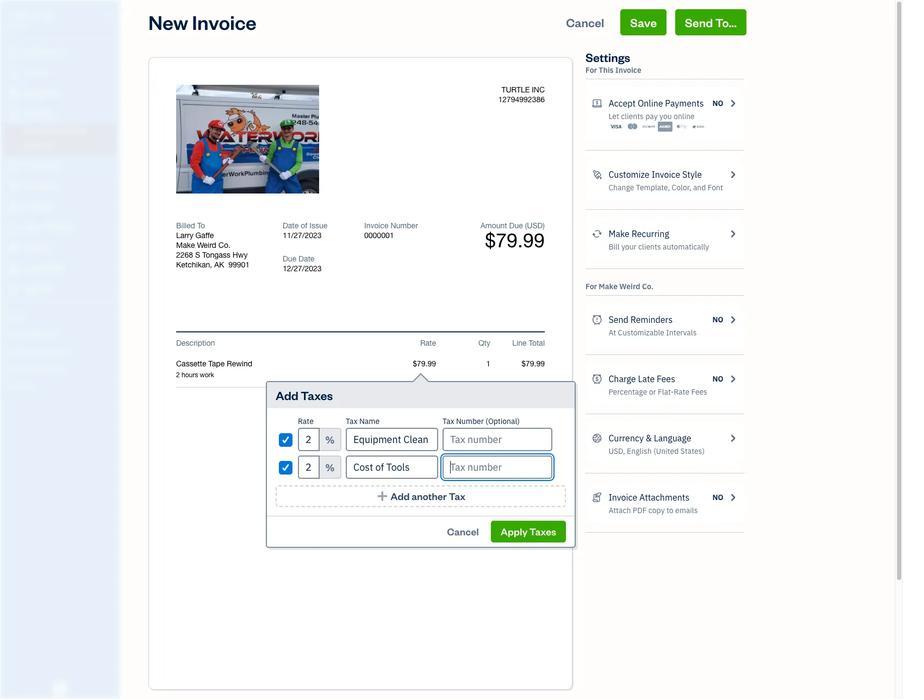 Task type: vqa. For each thing, say whether or not it's contained in the screenshot.
days
no



Task type: locate. For each thing, give the bounding box(es) containing it.
0 vertical spatial taxes
[[301, 388, 333, 403]]

5 chevronright image from the top
[[728, 373, 738, 386]]

rate for tax number (optional)
[[298, 417, 314, 426]]

rate
[[420, 339, 436, 348], [674, 387, 690, 397], [298, 417, 314, 426]]

date up 12/27/2023
[[299, 255, 315, 263]]

chevronright image for send reminders
[[728, 313, 738, 326]]

project image
[[7, 202, 20, 213]]

add another tax button
[[276, 486, 566, 507]]

2 chevronright image from the top
[[728, 168, 738, 181]]

1 for from the top
[[586, 65, 597, 75]]

to...
[[716, 15, 737, 30]]

0 vertical spatial tax rate (percentage) text field
[[298, 428, 320, 451]]

total inside 'total amount paid'
[[463, 478, 479, 486]]

payment image
[[7, 160, 20, 171]]

inc
[[42, 10, 57, 21], [532, 85, 545, 94]]

tax for tax
[[467, 456, 479, 465]]

Issue date in MM/DD/YYYY format text field
[[283, 231, 348, 240]]

0 horizontal spatial rate
[[298, 417, 314, 426]]

cancel button down paid
[[437, 521, 489, 543]]

taxes right "apply" on the bottom right of page
[[530, 525, 556, 538]]

) down paid
[[477, 518, 479, 527]]

1 no from the top
[[713, 98, 724, 108]]

s
[[195, 251, 200, 259]]

image
[[250, 134, 275, 145]]

(optional)
[[486, 417, 520, 426]]

delete tax image
[[555, 461, 566, 474]]

) for amount due ( usd )
[[477, 518, 479, 527]]

taxes
[[301, 388, 333, 403], [530, 525, 556, 538]]

0 vertical spatial send
[[685, 15, 713, 30]]

co. up tongass
[[219, 241, 231, 250]]

1 chevronright image from the top
[[728, 97, 738, 110]]

3 no from the top
[[713, 374, 724, 384]]

1 vertical spatial inc
[[532, 85, 545, 94]]

0 horizontal spatial total
[[463, 478, 479, 486]]

2 tax rate (percentage) text field from the top
[[298, 456, 320, 479]]

1 check image from the top
[[281, 435, 291, 445]]

date of issue
[[283, 221, 328, 230]]

total right line
[[529, 339, 545, 348]]

invoice attachments
[[609, 492, 690, 503]]

1 chevronright image from the top
[[728, 432, 738, 445]]

1 vertical spatial turtle
[[502, 85, 530, 94]]

cancel down paid
[[447, 525, 479, 538]]

send for send to...
[[685, 15, 713, 30]]

online
[[638, 98, 663, 109]]

add down enter an item description text box
[[276, 388, 299, 403]]

1 horizontal spatial cancel
[[566, 15, 604, 30]]

turtle inside turtle inc 12794992386
[[502, 85, 530, 94]]

1 vertical spatial make
[[176, 241, 195, 250]]

0 vertical spatial check image
[[281, 435, 291, 445]]

0 horizontal spatial usd
[[461, 518, 477, 527]]

0 horizontal spatial weird
[[197, 241, 216, 250]]

tax left 'name'
[[346, 417, 358, 426]]

Item Quantity text field
[[475, 360, 491, 368]]

0 vertical spatial add
[[276, 388, 299, 403]]

fees
[[657, 374, 675, 385], [692, 387, 708, 397]]

make up latereminders icon
[[599, 282, 618, 292]]

1 vertical spatial weird
[[620, 282, 641, 292]]

1 vertical spatial total
[[463, 478, 479, 486]]

states)
[[681, 447, 705, 456]]

0 horizontal spatial taxes
[[301, 388, 333, 403]]

number up enter an invoice # "text field"
[[391, 221, 418, 230]]

0 vertical spatial amount
[[481, 221, 507, 230]]

0 horizontal spatial due
[[283, 255, 297, 263]]

1 vertical spatial due
[[283, 255, 297, 263]]

dashboard image
[[7, 47, 20, 58]]

1 vertical spatial co.
[[642, 282, 654, 292]]

2 no from the top
[[713, 315, 724, 325]]

let
[[609, 111, 619, 121]]

) for amount due ( usd ) $79.99
[[543, 221, 545, 230]]

1 horizontal spatial (
[[525, 221, 527, 230]]

customize invoice style
[[609, 169, 702, 180]]

&
[[646, 433, 652, 444]]

0 horizontal spatial send
[[609, 314, 629, 325]]

1 horizontal spatial number
[[456, 417, 484, 426]]

attach pdf copy to emails
[[609, 506, 698, 516]]

(
[[525, 221, 527, 230], [459, 518, 461, 527]]

turtle inside turtle inc owner
[[9, 10, 40, 21]]

american express image
[[658, 121, 673, 132]]

$79.99
[[485, 229, 545, 252], [522, 518, 545, 527]]

add
[[276, 388, 299, 403], [391, 490, 410, 503]]

chevronright image for accept online payments
[[728, 97, 738, 110]]

tax number text field for tax name text field
[[443, 428, 553, 451]]

usd inside amount due ( usd ) $79.99
[[527, 221, 543, 230]]

no for invoice attachments
[[713, 493, 724, 503]]

( inside amount due ( usd ) $79.99
[[525, 221, 527, 230]]

2 vertical spatial rate
[[298, 417, 314, 426]]

0 horizontal spatial (
[[459, 518, 461, 527]]

1 horizontal spatial cancel button
[[557, 9, 614, 35]]

0 vertical spatial due
[[509, 221, 523, 230]]

tax up subtotal
[[443, 417, 454, 426]]

0 vertical spatial usd
[[527, 221, 543, 230]]

1 vertical spatial $79.99
[[522, 518, 545, 527]]

cancel up settings
[[566, 15, 604, 30]]

1 vertical spatial rate
[[674, 387, 690, 397]]

charge
[[609, 374, 636, 385]]

0 vertical spatial $79.99
[[485, 229, 545, 252]]

cancel button up settings
[[557, 9, 614, 35]]

invoice
[[192, 9, 257, 35], [616, 65, 642, 75], [652, 169, 681, 180], [364, 221, 389, 230], [609, 492, 638, 503]]

0 vertical spatial turtle
[[9, 10, 40, 21]]

rate up item rate (usd) text field
[[420, 339, 436, 348]]

0 vertical spatial (
[[525, 221, 527, 230]]

to
[[197, 221, 205, 230]]

main element
[[0, 0, 147, 699]]

1 vertical spatial check image
[[281, 462, 291, 473]]

0 vertical spatial for
[[586, 65, 597, 75]]

1 vertical spatial for
[[586, 282, 597, 292]]

number for tax
[[456, 417, 484, 426]]

0 horizontal spatial )
[[477, 518, 479, 527]]

1 vertical spatial tax number text field
[[443, 456, 553, 479]]

tax number text field for tax name text box
[[443, 456, 553, 479]]

2 vertical spatial amount
[[414, 518, 441, 527]]

1 vertical spatial cancel button
[[437, 521, 489, 543]]

send reminders
[[609, 314, 673, 325]]

1 vertical spatial add
[[391, 490, 410, 503]]

1 horizontal spatial )
[[543, 221, 545, 230]]

automatically
[[663, 242, 709, 252]]

0 horizontal spatial add
[[276, 388, 299, 403]]

1 horizontal spatial turtle
[[502, 85, 530, 94]]

1 vertical spatial (
[[459, 518, 461, 527]]

due inside amount due ( usd ) $79.99
[[509, 221, 523, 230]]

make recurring
[[609, 228, 669, 239]]

1 horizontal spatial total
[[529, 339, 545, 348]]

latefees image
[[592, 373, 602, 386]]

co. up reminders
[[642, 282, 654, 292]]

2 vertical spatial due
[[443, 518, 457, 527]]

1 horizontal spatial usd
[[527, 221, 543, 230]]

amount inside amount due ( usd ) $79.99
[[481, 221, 507, 230]]

0 horizontal spatial fees
[[657, 374, 675, 385]]

1 horizontal spatial fees
[[692, 387, 708, 397]]

4 chevronright image from the top
[[728, 313, 738, 326]]

inc inside turtle inc 12794992386
[[532, 85, 545, 94]]

0 vertical spatial total
[[529, 339, 545, 348]]

turtle
[[9, 10, 40, 21], [502, 85, 530, 94]]

0 vertical spatial weird
[[197, 241, 216, 250]]

1 vertical spatial tax rate (percentage) text field
[[298, 456, 320, 479]]

0 horizontal spatial inc
[[42, 10, 57, 21]]

send inside button
[[685, 15, 713, 30]]

0 vertical spatial date
[[283, 221, 299, 230]]

1 vertical spatial amount
[[435, 490, 461, 498]]

clients down 'recurring'
[[639, 242, 661, 252]]

1 horizontal spatial rate
[[420, 339, 436, 348]]

0 vertical spatial cancel button
[[557, 9, 614, 35]]

0 horizontal spatial number
[[391, 221, 418, 230]]

2 horizontal spatial due
[[509, 221, 523, 230]]

inc for turtle inc 12794992386
[[532, 85, 545, 94]]

fees right flat-
[[692, 387, 708, 397]]

1 tax number text field from the top
[[443, 428, 553, 451]]

0 vertical spatial rate
[[420, 339, 436, 348]]

cancel for save
[[566, 15, 604, 30]]

2 for from the top
[[586, 282, 597, 292]]

taxes inside button
[[530, 525, 556, 538]]

total up paid
[[463, 478, 479, 486]]

rate right 'or'
[[674, 387, 690, 397]]

turtle for turtle inc 12794992386
[[502, 85, 530, 94]]

invoice image
[[7, 109, 20, 120]]

date
[[283, 221, 299, 230], [299, 255, 315, 263]]

make down larry
[[176, 241, 195, 250]]

for inside settings for this invoice
[[586, 65, 597, 75]]

) inside amount due ( usd ) $79.99
[[543, 221, 545, 230]]

weird
[[197, 241, 216, 250], [620, 282, 641, 292]]

99901
[[229, 261, 250, 269]]

new invoice
[[148, 9, 257, 35]]

weird inside 'billed to larry gaffe make weird co. 2268 s tongass hwy ketchikan, ak  99901'
[[197, 241, 216, 250]]

Tax number text field
[[443, 428, 553, 451], [443, 456, 553, 479]]

tax number text field up paid
[[443, 456, 553, 479]]

1 vertical spatial cancel
[[447, 525, 479, 538]]

1 vertical spatial fees
[[692, 387, 708, 397]]

usd for amount due ( usd ) $79.99
[[527, 221, 543, 230]]

send up at
[[609, 314, 629, 325]]

accept
[[609, 98, 636, 109]]

date inside due date 12/27/2023
[[299, 255, 315, 263]]

for up latereminders icon
[[586, 282, 597, 292]]

2 check image from the top
[[281, 462, 291, 473]]

make up bill
[[609, 228, 630, 239]]

1 horizontal spatial add
[[391, 490, 410, 503]]

2 horizontal spatial rate
[[674, 387, 690, 397]]

check image for tax name text field
[[281, 435, 291, 445]]

( for amount due ( usd )
[[459, 518, 461, 527]]

1 tax rate (percentage) text field from the top
[[298, 428, 320, 451]]

taxes for add taxes
[[301, 388, 333, 403]]

recurring
[[632, 228, 669, 239]]

0 vertical spatial co.
[[219, 241, 231, 250]]

onlinesales image
[[592, 97, 602, 110]]

name
[[359, 417, 380, 426]]

billed to larry gaffe make weird co. 2268 s tongass hwy ketchikan, ak  99901
[[176, 221, 250, 269]]

0 vertical spatial )
[[543, 221, 545, 230]]

discover image
[[642, 121, 657, 132]]

inc for turtle inc owner
[[42, 10, 57, 21]]

attach
[[609, 506, 631, 516]]

fees up flat-
[[657, 374, 675, 385]]

2 tax number text field from the top
[[443, 456, 553, 479]]

chevronright image
[[728, 97, 738, 110], [728, 168, 738, 181], [728, 227, 738, 240], [728, 313, 738, 326], [728, 373, 738, 386]]

timer image
[[7, 222, 20, 233]]

0 vertical spatial chevronright image
[[728, 432, 738, 445]]

delete image
[[222, 134, 275, 145]]

tax down subtotal
[[467, 456, 479, 465]]

amount
[[481, 221, 507, 230], [435, 490, 461, 498], [414, 518, 441, 527]]

1 vertical spatial )
[[477, 518, 479, 527]]

1 vertical spatial chevronright image
[[728, 491, 738, 504]]

amount for amount due ( usd )
[[414, 518, 441, 527]]

cancel button for save
[[557, 9, 614, 35]]

add inside button
[[391, 490, 410, 503]]

send left to...
[[685, 15, 713, 30]]

1 horizontal spatial send
[[685, 15, 713, 30]]

total
[[529, 339, 545, 348], [463, 478, 479, 486]]

late
[[638, 374, 655, 385]]

1 vertical spatial number
[[456, 417, 484, 426]]

report image
[[7, 284, 20, 295]]

no for send reminders
[[713, 315, 724, 325]]

Tax Rate (Percentage) text field
[[298, 428, 320, 451], [298, 456, 320, 479]]

apply taxes button
[[491, 521, 566, 543]]

for left this
[[586, 65, 597, 75]]

1 vertical spatial usd
[[461, 518, 477, 527]]

0 vertical spatial number
[[391, 221, 418, 230]]

bill your clients automatically
[[609, 242, 709, 252]]

0 vertical spatial inc
[[42, 10, 57, 21]]

rate down add taxes
[[298, 417, 314, 426]]

turtle up 'owner' at the top of the page
[[9, 10, 40, 21]]

number up subtotal
[[456, 417, 484, 426]]

inc inside turtle inc owner
[[42, 10, 57, 21]]

) left refresh icon at top right
[[543, 221, 545, 230]]

expense image
[[7, 181, 20, 192]]

due
[[509, 221, 523, 230], [283, 255, 297, 263], [443, 518, 457, 527]]

check image
[[281, 435, 291, 445], [281, 462, 291, 473]]

send to... button
[[675, 9, 747, 35]]

weird up send reminders on the top
[[620, 282, 641, 292]]

Enter an Item Name text field
[[176, 359, 382, 369]]

1 horizontal spatial due
[[443, 518, 457, 527]]

issue
[[310, 221, 328, 230]]

cancel button
[[557, 9, 614, 35], [437, 521, 489, 543]]

0 vertical spatial cancel
[[566, 15, 604, 30]]

tax
[[346, 417, 358, 426], [443, 417, 454, 426], [467, 456, 479, 465], [449, 490, 466, 503]]

flat-
[[658, 387, 674, 397]]

date left of
[[283, 221, 299, 230]]

usd, english (united states)
[[609, 447, 705, 456]]

add for add another tax
[[391, 490, 410, 503]]

1 vertical spatial taxes
[[530, 525, 556, 538]]

taxes down enter an item description text box
[[301, 388, 333, 403]]

1 vertical spatial date
[[299, 255, 315, 263]]

add for add taxes
[[276, 388, 299, 403]]

Tax name text field
[[346, 456, 438, 479]]

0 horizontal spatial cancel
[[447, 525, 479, 538]]

0 horizontal spatial co.
[[219, 241, 231, 250]]

tax for tax number (optional)
[[443, 417, 454, 426]]

send for send reminders
[[609, 314, 629, 325]]

tax number text field down (optional)
[[443, 428, 553, 451]]

0 horizontal spatial turtle
[[9, 10, 40, 21]]

usd for amount due ( usd )
[[461, 518, 477, 527]]

you
[[660, 111, 672, 121]]

usd,
[[609, 447, 625, 456]]

1 horizontal spatial inc
[[532, 85, 545, 94]]

tax right the another at the bottom left of the page
[[449, 490, 466, 503]]

clients down accept
[[621, 111, 644, 121]]

turtle up 12794992386
[[502, 85, 530, 94]]

2 vertical spatial make
[[599, 282, 618, 292]]

paintbrush image
[[592, 168, 602, 181]]

number
[[391, 221, 418, 230], [456, 417, 484, 426]]

add right plus icon
[[391, 490, 410, 503]]

0 vertical spatial tax number text field
[[443, 428, 553, 451]]

2 chevronright image from the top
[[728, 491, 738, 504]]

1 horizontal spatial taxes
[[530, 525, 556, 538]]

this
[[599, 65, 614, 75]]

)
[[543, 221, 545, 230], [477, 518, 479, 527]]

( for amount due ( usd ) $79.99
[[525, 221, 527, 230]]

weird down gaffe
[[197, 241, 216, 250]]

0 horizontal spatial cancel button
[[437, 521, 489, 543]]

subtotal
[[450, 435, 479, 443]]

due inside due date 12/27/2023
[[283, 255, 297, 263]]

4 no from the top
[[713, 493, 724, 503]]

chevronright image for no
[[728, 491, 738, 504]]

chevronright image
[[728, 432, 738, 445], [728, 491, 738, 504]]

change template, color, and font
[[609, 183, 723, 193]]

intervals
[[666, 328, 697, 338]]

no for accept online payments
[[713, 98, 724, 108]]

save button
[[621, 9, 667, 35]]

1 vertical spatial send
[[609, 314, 629, 325]]



Task type: describe. For each thing, give the bounding box(es) containing it.
Tax name text field
[[346, 428, 438, 451]]

hwy
[[233, 251, 248, 259]]

add taxes
[[276, 388, 333, 403]]

due for amount due ( usd )
[[443, 518, 457, 527]]

description
[[176, 339, 215, 348]]

tax rate (percentage) text field for the check icon associated with tax name text box
[[298, 456, 320, 479]]

apps image
[[8, 312, 116, 321]]

online
[[674, 111, 695, 121]]

apple pay image
[[675, 121, 689, 132]]

3 chevronright image from the top
[[728, 227, 738, 240]]

(united
[[654, 447, 679, 456]]

pdf
[[633, 506, 647, 516]]

line
[[513, 339, 527, 348]]

refresh image
[[592, 227, 602, 240]]

pay
[[646, 111, 658, 121]]

customizable
[[618, 328, 665, 338]]

rate for line total
[[420, 339, 436, 348]]

tax for tax name
[[346, 417, 358, 426]]

and
[[693, 183, 706, 193]]

line total
[[513, 339, 545, 348]]

total amount paid
[[435, 478, 479, 498]]

invoice number
[[364, 221, 418, 230]]

copy
[[649, 506, 665, 516]]

team members image
[[8, 330, 116, 338]]

cancel for apply taxes
[[447, 525, 479, 538]]

bank image
[[691, 121, 706, 132]]

1 vertical spatial clients
[[639, 242, 661, 252]]

at
[[609, 328, 616, 338]]

bill
[[609, 242, 620, 252]]

Item Rate (USD) text field
[[412, 360, 436, 368]]

make inside 'billed to larry gaffe make weird co. 2268 s tongass hwy ketchikan, ak  99901'
[[176, 241, 195, 250]]

estimate image
[[7, 89, 20, 100]]

turtle inc 12794992386
[[498, 85, 545, 104]]

no for charge late fees
[[713, 374, 724, 384]]

language
[[654, 433, 692, 444]]

send to...
[[685, 15, 737, 30]]

tongass
[[202, 251, 231, 259]]

gaffe
[[196, 231, 214, 240]]

reminders
[[631, 314, 673, 325]]

0 vertical spatial make
[[609, 228, 630, 239]]

bank connections image
[[8, 364, 116, 373]]

save
[[630, 15, 657, 30]]

ketchikan,
[[176, 261, 212, 269]]

mastercard image
[[625, 121, 640, 132]]

amount inside 'total amount paid'
[[435, 490, 461, 498]]

invoices image
[[592, 491, 602, 504]]

template,
[[636, 183, 670, 193]]

taxes for apply taxes
[[530, 525, 556, 538]]

change
[[609, 183, 634, 193]]

2268
[[176, 251, 193, 259]]

currency
[[609, 433, 644, 444]]

co. inside 'billed to larry gaffe make weird co. 2268 s tongass hwy ketchikan, ak  99901'
[[219, 241, 231, 250]]

english
[[627, 447, 652, 456]]

to
[[667, 506, 674, 516]]

money image
[[7, 243, 20, 254]]

amount for amount due ( usd ) $79.99
[[481, 221, 507, 230]]

due date 12/27/2023
[[283, 255, 322, 273]]

chevronright image for currency & language
[[728, 432, 738, 445]]

emails
[[675, 506, 698, 516]]

chevronright image for charge late fees
[[728, 373, 738, 386]]

chart image
[[7, 264, 20, 275]]

invoice inside settings for this invoice
[[616, 65, 642, 75]]

12794992386
[[498, 95, 545, 104]]

0 vertical spatial clients
[[621, 111, 644, 121]]

new
[[148, 9, 188, 35]]

plus image
[[376, 491, 389, 502]]

of
[[301, 221, 308, 230]]

charge late fees
[[609, 374, 675, 385]]

settings for this invoice
[[586, 49, 642, 75]]

payments
[[665, 98, 704, 109]]

your
[[622, 242, 637, 252]]

paid
[[464, 490, 479, 498]]

let clients pay you online
[[609, 111, 695, 121]]

add another tax
[[391, 490, 466, 503]]

settings image
[[8, 382, 116, 391]]

freshbooks image
[[51, 682, 69, 695]]

billed
[[176, 221, 195, 230]]

$79.99 inside amount due ( usd ) $79.99
[[485, 229, 545, 252]]

1 horizontal spatial weird
[[620, 282, 641, 292]]

due for amount due ( usd ) $79.99
[[509, 221, 523, 230]]

client image
[[7, 68, 20, 79]]

apply
[[501, 525, 528, 538]]

check image for tax name text box
[[281, 462, 291, 473]]

tax number (optional)
[[443, 417, 520, 426]]

color,
[[672, 183, 692, 193]]

turtle inc owner
[[9, 10, 57, 30]]

delete
[[222, 134, 248, 145]]

0 vertical spatial fees
[[657, 374, 675, 385]]

currency & language
[[609, 433, 692, 444]]

owner
[[9, 22, 29, 30]]

latereminders image
[[592, 313, 602, 326]]

Enter an Invoice # text field
[[364, 231, 395, 240]]

accept online payments
[[609, 98, 704, 109]]

tax inside add another tax button
[[449, 490, 466, 503]]

font
[[708, 183, 723, 193]]

0.00
[[530, 456, 545, 465]]

turtle for turtle inc owner
[[9, 10, 40, 21]]

apply taxes
[[501, 525, 556, 538]]

items and services image
[[8, 347, 116, 356]]

1 horizontal spatial co.
[[642, 282, 654, 292]]

visa image
[[609, 121, 624, 132]]

amount due ( usd ) $79.99
[[481, 221, 545, 252]]

style
[[683, 169, 702, 180]]

currencyandlanguage image
[[592, 432, 602, 445]]

12/27/2023
[[283, 264, 322, 273]]

amount due ( usd )
[[414, 518, 479, 527]]

12/27/2023 button
[[283, 264, 348, 274]]

customize
[[609, 169, 650, 180]]

Enter an Item Description text field
[[176, 371, 382, 380]]

cancel button for apply taxes
[[437, 521, 489, 543]]

tax name
[[346, 417, 380, 426]]

Line Total (USD) text field
[[521, 360, 545, 368]]

number for invoice
[[391, 221, 418, 230]]

larry
[[176, 231, 193, 240]]

percentage or flat-rate fees
[[609, 387, 708, 397]]

tax rate (percentage) text field for the check icon corresponding to tax name text field
[[298, 428, 320, 451]]

for make weird co.
[[586, 282, 654, 292]]

settings
[[586, 49, 631, 65]]

at customizable intervals
[[609, 328, 697, 338]]

qty
[[479, 339, 491, 348]]



